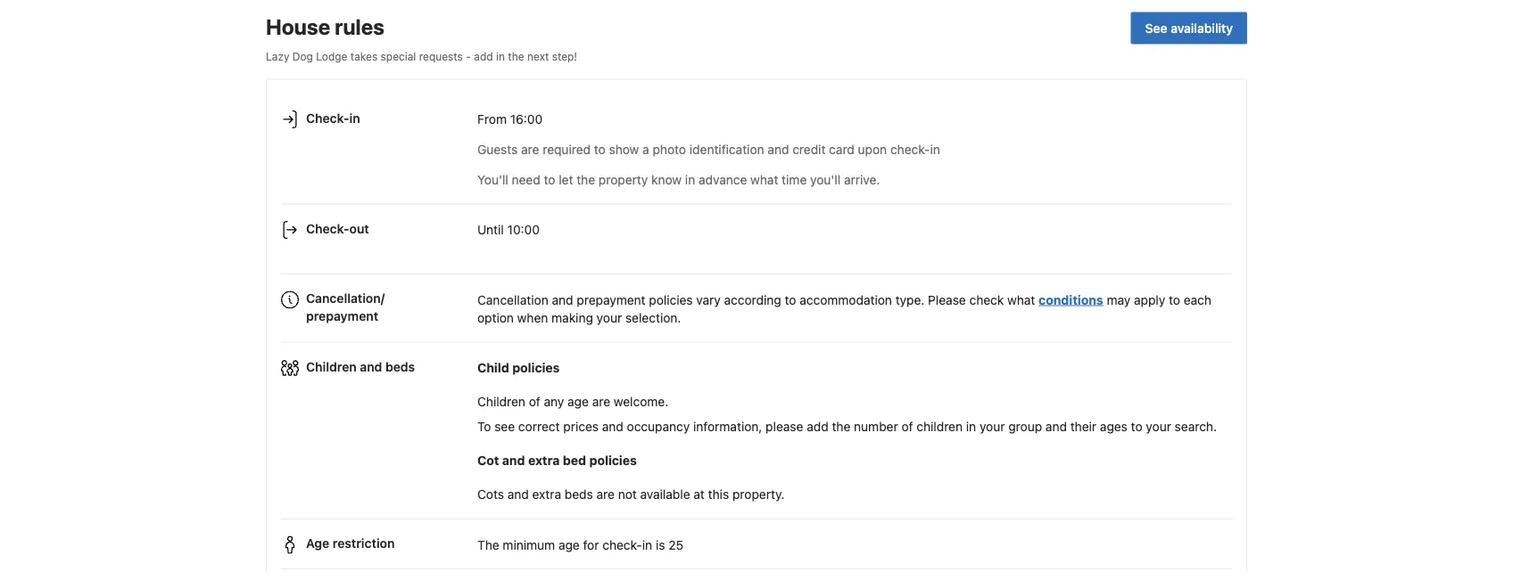 Task type: describe. For each thing, give the bounding box(es) containing it.
guests are required to show a photo identification and credit card upon check-in
[[477, 142, 941, 157]]

ages
[[1100, 420, 1128, 435]]

takes
[[351, 50, 378, 63]]

see availability button
[[1131, 12, 1248, 44]]

1 vertical spatial policies
[[512, 361, 560, 376]]

prepayment inside cancellation/ prepayment
[[306, 309, 378, 324]]

check
[[970, 293, 1004, 307]]

cots and extra beds are not available at this property.
[[477, 488, 785, 503]]

child policies
[[477, 361, 560, 376]]

1 horizontal spatial of
[[902, 420, 913, 435]]

photo
[[653, 142, 686, 157]]

guests
[[477, 142, 518, 157]]

1 horizontal spatial your
[[980, 420, 1005, 435]]

upon
[[858, 142, 887, 157]]

children of any age are welcome.
[[477, 395, 669, 410]]

cancellation/ prepayment
[[306, 291, 385, 324]]

in left is
[[642, 538, 653, 553]]

and up making
[[552, 293, 573, 307]]

making
[[552, 310, 593, 325]]

identification
[[690, 142, 764, 157]]

type.
[[896, 293, 925, 307]]

age restriction
[[306, 537, 395, 551]]

let
[[559, 173, 573, 187]]

at
[[694, 488, 705, 503]]

0 vertical spatial of
[[529, 395, 541, 410]]

1 horizontal spatial the
[[577, 173, 595, 187]]

out
[[349, 221, 369, 236]]

lodge
[[316, 50, 348, 63]]

vary
[[696, 293, 721, 307]]

lazy
[[266, 50, 290, 63]]

minimum
[[503, 538, 555, 553]]

when
[[517, 310, 548, 325]]

please
[[766, 420, 804, 435]]

option
[[477, 310, 514, 325]]

0 vertical spatial are
[[521, 142, 539, 157]]

required
[[543, 142, 591, 157]]

1 horizontal spatial prepayment
[[577, 293, 646, 307]]

and left their
[[1046, 420, 1067, 435]]

each
[[1184, 293, 1212, 307]]

0 horizontal spatial check-
[[603, 538, 642, 553]]

and down cancellation/ prepayment
[[360, 360, 382, 374]]

for
[[583, 538, 599, 553]]

need
[[512, 173, 541, 187]]

in right children
[[966, 420, 977, 435]]

to left show
[[594, 142, 606, 157]]

cancellation
[[477, 293, 549, 307]]

property
[[599, 173, 648, 187]]

child
[[477, 361, 509, 376]]

10:00
[[507, 223, 540, 237]]

and left credit
[[768, 142, 789, 157]]

extra for bed
[[528, 454, 560, 469]]

available
[[640, 488, 690, 503]]

in right know
[[685, 173, 695, 187]]

to
[[477, 420, 491, 435]]

selection.
[[626, 310, 681, 325]]

and right prices
[[602, 420, 624, 435]]

-
[[466, 50, 471, 63]]

search.
[[1175, 420, 1217, 435]]

until
[[477, 223, 504, 237]]

information,
[[693, 420, 763, 435]]

step!
[[552, 50, 577, 63]]

25
[[669, 538, 684, 553]]

rules
[[335, 14, 385, 39]]

to right according
[[785, 293, 797, 307]]

next
[[527, 50, 549, 63]]

number
[[854, 420, 898, 435]]

dog
[[293, 50, 313, 63]]

special
[[381, 50, 416, 63]]

please
[[928, 293, 966, 307]]

children
[[917, 420, 963, 435]]

show
[[609, 142, 639, 157]]

0 vertical spatial age
[[568, 395, 589, 410]]

0 horizontal spatial beds
[[386, 360, 415, 374]]

advance
[[699, 173, 747, 187]]

conditions
[[1039, 293, 1104, 307]]

age
[[306, 537, 330, 551]]

cot
[[477, 454, 499, 469]]

0 vertical spatial check-
[[891, 142, 930, 157]]

see
[[495, 420, 515, 435]]

this
[[708, 488, 729, 503]]

to right ages
[[1131, 420, 1143, 435]]

2 vertical spatial policies
[[590, 454, 637, 469]]



Task type: locate. For each thing, give the bounding box(es) containing it.
check-
[[891, 142, 930, 157], [603, 538, 642, 553]]

house
[[266, 14, 330, 39]]

cots
[[477, 488, 504, 503]]

from 16:00
[[477, 112, 543, 127]]

check- right upon
[[891, 142, 930, 157]]

arrive.
[[844, 173, 880, 187]]

policies up any
[[512, 361, 560, 376]]

may apply to each option when making your selection.
[[477, 293, 1212, 325]]

restriction
[[333, 537, 395, 551]]

and right cots
[[508, 488, 529, 503]]

know
[[652, 173, 682, 187]]

0 horizontal spatial children
[[306, 360, 357, 374]]

the left the number
[[832, 420, 851, 435]]

check-
[[306, 110, 349, 125], [306, 221, 349, 236]]

conditions link
[[1039, 293, 1104, 307]]

policies up selection.
[[649, 293, 693, 307]]

in right the -
[[496, 50, 505, 63]]

in right upon
[[930, 142, 941, 157]]

0 horizontal spatial the
[[508, 50, 524, 63]]

check-out
[[306, 221, 369, 236]]

any
[[544, 395, 564, 410]]

1 horizontal spatial what
[[1008, 293, 1036, 307]]

children up see
[[477, 395, 526, 410]]

prepayment up making
[[577, 293, 646, 307]]

to inside may apply to each option when making your selection.
[[1169, 293, 1181, 307]]

to left each
[[1169, 293, 1181, 307]]

2 horizontal spatial your
[[1146, 420, 1172, 435]]

add
[[474, 50, 493, 63], [807, 420, 829, 435]]

0 horizontal spatial policies
[[512, 361, 560, 376]]

of
[[529, 395, 541, 410], [902, 420, 913, 435]]

extra for beds
[[532, 488, 561, 503]]

the for requests
[[508, 50, 524, 63]]

check- for out
[[306, 221, 349, 236]]

bed
[[563, 454, 586, 469]]

and right cot
[[502, 454, 525, 469]]

children for children of any age are welcome.
[[477, 395, 526, 410]]

0 vertical spatial children
[[306, 360, 357, 374]]

their
[[1071, 420, 1097, 435]]

0 horizontal spatial what
[[751, 173, 779, 187]]

0 vertical spatial add
[[474, 50, 493, 63]]

your left search.
[[1146, 420, 1172, 435]]

the
[[477, 538, 499, 553]]

add right the -
[[474, 50, 493, 63]]

age right any
[[568, 395, 589, 410]]

1 vertical spatial children
[[477, 395, 526, 410]]

what left time
[[751, 173, 779, 187]]

to left "let"
[[544, 173, 556, 187]]

the left next
[[508, 50, 524, 63]]

requests
[[419, 50, 463, 63]]

beds
[[386, 360, 415, 374], [565, 488, 593, 503]]

you'll need to let the property know in advance what time you'll arrive.
[[477, 173, 880, 187]]

your left group
[[980, 420, 1005, 435]]

check- up cancellation/
[[306, 221, 349, 236]]

to
[[594, 142, 606, 157], [544, 173, 556, 187], [785, 293, 797, 307], [1169, 293, 1181, 307], [1131, 420, 1143, 435]]

1 vertical spatial of
[[902, 420, 913, 435]]

0 vertical spatial check-
[[306, 110, 349, 125]]

welcome.
[[614, 395, 669, 410]]

you'll
[[477, 173, 509, 187]]

availability
[[1171, 21, 1233, 35]]

0 horizontal spatial prepayment
[[306, 309, 378, 324]]

you'll
[[810, 173, 841, 187]]

1 vertical spatial check-
[[306, 221, 349, 236]]

credit
[[793, 142, 826, 157]]

apply
[[1134, 293, 1166, 307]]

are for beds
[[597, 488, 615, 503]]

1 vertical spatial extra
[[532, 488, 561, 503]]

a
[[643, 142, 649, 157]]

are down 16:00
[[521, 142, 539, 157]]

children for children and beds
[[306, 360, 357, 374]]

correct
[[518, 420, 560, 435]]

0 vertical spatial policies
[[649, 293, 693, 307]]

house rules
[[266, 14, 385, 39]]

0 vertical spatial what
[[751, 173, 779, 187]]

check- down lodge
[[306, 110, 349, 125]]

according
[[724, 293, 782, 307]]

prepayment
[[577, 293, 646, 307], [306, 309, 378, 324]]

0 vertical spatial extra
[[528, 454, 560, 469]]

time
[[782, 173, 807, 187]]

check- for in
[[306, 110, 349, 125]]

0 horizontal spatial your
[[597, 310, 622, 325]]

1 vertical spatial are
[[592, 395, 611, 410]]

1 horizontal spatial children
[[477, 395, 526, 410]]

2 horizontal spatial policies
[[649, 293, 693, 307]]

what
[[751, 173, 779, 187], [1008, 293, 1036, 307]]

are
[[521, 142, 539, 157], [592, 395, 611, 410], [597, 488, 615, 503]]

2 horizontal spatial the
[[832, 420, 851, 435]]

2 vertical spatial the
[[832, 420, 851, 435]]

not
[[618, 488, 637, 503]]

your inside may apply to each option when making your selection.
[[597, 310, 622, 325]]

see
[[1146, 21, 1168, 35]]

1 vertical spatial beds
[[565, 488, 593, 503]]

2 check- from the top
[[306, 221, 349, 236]]

policies up not
[[590, 454, 637, 469]]

group
[[1009, 420, 1043, 435]]

0 vertical spatial prepayment
[[577, 293, 646, 307]]

of right the number
[[902, 420, 913, 435]]

cot and extra bed policies
[[477, 454, 637, 469]]

add right the please
[[807, 420, 829, 435]]

0 vertical spatial beds
[[386, 360, 415, 374]]

extra left bed
[[528, 454, 560, 469]]

prepayment down cancellation/
[[306, 309, 378, 324]]

of left any
[[529, 395, 541, 410]]

in
[[496, 50, 505, 63], [349, 110, 360, 125], [930, 142, 941, 157], [685, 173, 695, 187], [966, 420, 977, 435], [642, 538, 653, 553]]

what right check
[[1008, 293, 1036, 307]]

occupancy
[[627, 420, 690, 435]]

are left not
[[597, 488, 615, 503]]

1 vertical spatial age
[[559, 538, 580, 553]]

children
[[306, 360, 357, 374], [477, 395, 526, 410]]

0 horizontal spatial of
[[529, 395, 541, 410]]

card
[[829, 142, 855, 157]]

1 vertical spatial the
[[577, 173, 595, 187]]

see availability
[[1146, 21, 1233, 35]]

may
[[1107, 293, 1131, 307]]

1 horizontal spatial add
[[807, 420, 829, 435]]

children and beds
[[306, 360, 415, 374]]

your right making
[[597, 310, 622, 325]]

1 horizontal spatial policies
[[590, 454, 637, 469]]

in down the takes
[[349, 110, 360, 125]]

the right "let"
[[577, 173, 595, 187]]

check- right for
[[603, 538, 642, 553]]

0 vertical spatial the
[[508, 50, 524, 63]]

accommodation
[[800, 293, 892, 307]]

the for occupancy
[[832, 420, 851, 435]]

cancellation and prepayment policies vary according to accommodation type. please check what conditions
[[477, 293, 1104, 307]]

1 horizontal spatial check-
[[891, 142, 930, 157]]

1 horizontal spatial beds
[[565, 488, 593, 503]]

2 vertical spatial are
[[597, 488, 615, 503]]

1 vertical spatial prepayment
[[306, 309, 378, 324]]

cancellation/
[[306, 291, 385, 306]]

until 10:00
[[477, 223, 540, 237]]

prices
[[564, 420, 599, 435]]

children down cancellation/ prepayment
[[306, 360, 357, 374]]

from
[[477, 112, 507, 127]]

age left for
[[559, 538, 580, 553]]

1 vertical spatial check-
[[603, 538, 642, 553]]

property.
[[733, 488, 785, 503]]

is
[[656, 538, 665, 553]]

1 vertical spatial add
[[807, 420, 829, 435]]

extra down cot and extra bed policies
[[532, 488, 561, 503]]

your
[[597, 310, 622, 325], [980, 420, 1005, 435], [1146, 420, 1172, 435]]

are up prices
[[592, 395, 611, 410]]

16:00
[[510, 112, 543, 127]]

0 horizontal spatial add
[[474, 50, 493, 63]]

are for age
[[592, 395, 611, 410]]

1 vertical spatial what
[[1008, 293, 1036, 307]]

check-in
[[306, 110, 360, 125]]

the minimum age for check-in is 25
[[477, 538, 684, 553]]

lazy dog lodge takes special requests - add in the next step!
[[266, 50, 577, 63]]

to see correct prices and occupancy information, please add the number of children in your group and their ages to your search.
[[477, 420, 1217, 435]]

1 check- from the top
[[306, 110, 349, 125]]



Task type: vqa. For each thing, say whether or not it's contained in the screenshot.
Children of any age are welcome. at left
yes



